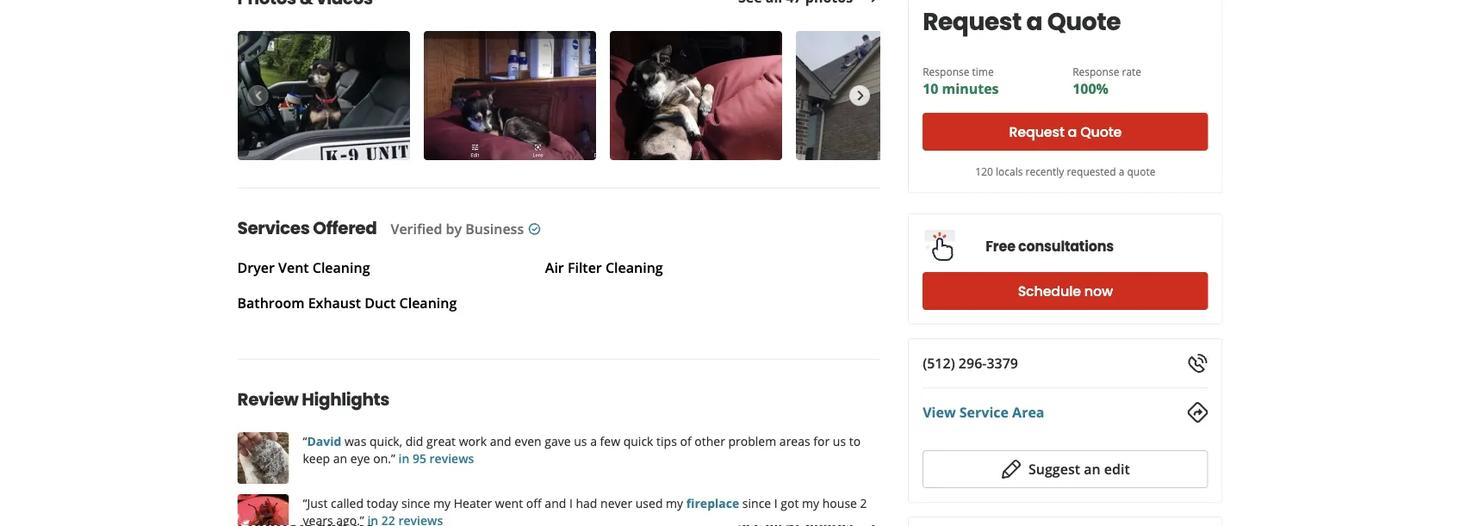 Task type: locate. For each thing, give the bounding box(es) containing it.
and left even
[[490, 433, 511, 449]]

region inside review highlights element
[[224, 432, 894, 526]]

16 checkmark badged v2 image
[[528, 222, 541, 236]]

1 vertical spatial quote
[[1080, 122, 1122, 142]]

an left edit
[[1084, 460, 1101, 479]]

suggest an edit button
[[923, 451, 1208, 488]]

2 horizontal spatial my
[[802, 495, 819, 511]]

1 horizontal spatial i
[[774, 495, 778, 511]]

my
[[433, 495, 451, 511], [666, 495, 683, 511], [802, 495, 819, 511]]

0 horizontal spatial my
[[433, 495, 451, 511]]

schedule now
[[1018, 282, 1113, 301]]

1 vertical spatial and
[[545, 495, 566, 511]]

response inside response rate 100%
[[1073, 64, 1119, 78]]

suggest an edit
[[1029, 460, 1130, 479]]

david button
[[307, 433, 341, 449]]

24 directions v2 image
[[1188, 402, 1208, 423]]

region containing "
[[224, 432, 894, 526]]

lone-star-air-duct-and-chimney-greater-austin photo 8iquydfdrejglhp0gmkkmq image
[[237, 432, 289, 484]]

consultations
[[1018, 237, 1114, 256]]

used
[[636, 495, 663, 511]]

review highlights
[[237, 388, 389, 412]]

and
[[490, 433, 511, 449], [545, 495, 566, 511]]

few
[[600, 433, 620, 449]]

previous image
[[248, 85, 267, 106]]

1 horizontal spatial my
[[666, 495, 683, 511]]

view service area
[[923, 403, 1045, 422]]

my left heater
[[433, 495, 451, 511]]

0 vertical spatial "
[[303, 433, 307, 449]]

view service area link
[[923, 403, 1045, 422]]

us right gave
[[574, 433, 587, 449]]

0 horizontal spatial response
[[923, 64, 970, 78]]

24 phone v2 image
[[1188, 353, 1208, 374]]

request a quote up the 120 locals recently requested a quote
[[1009, 122, 1122, 142]]

reviews
[[430, 450, 474, 467]]

cleaning for air filter cleaning
[[606, 258, 663, 277]]

i left got
[[774, 495, 778, 511]]

" up keep in the bottom left of the page
[[303, 433, 307, 449]]

a
[[1027, 4, 1043, 38], [1068, 122, 1077, 142], [1119, 164, 1125, 178], [590, 433, 597, 449]]

response time 10 minutes
[[923, 64, 999, 98]]

1 horizontal spatial and
[[545, 495, 566, 511]]

1 since from the left
[[402, 495, 430, 511]]

verified
[[391, 220, 442, 238]]

an inside was quick, did great work and even gave us a few quick tips of other problem areas for us to keep an eye on.
[[333, 450, 347, 467]]

and right off
[[545, 495, 566, 511]]

area
[[1012, 403, 1045, 422]]

business
[[465, 220, 524, 238]]

0 horizontal spatial an
[[333, 450, 347, 467]]

offered
[[313, 216, 377, 240]]

cleaning for dryer vent cleaning
[[313, 258, 370, 277]]

eye
[[350, 450, 370, 467]]

in
[[398, 450, 409, 467]]

us
[[574, 433, 587, 449], [833, 433, 846, 449]]

request a quote up time
[[923, 4, 1121, 38]]

air filter cleaning
[[545, 258, 663, 277]]

0 horizontal spatial us
[[574, 433, 587, 449]]

filter
[[568, 258, 602, 277]]

1 vertical spatial request a quote
[[1009, 122, 1122, 142]]

off
[[526, 495, 542, 511]]

heater
[[454, 495, 492, 511]]

review highlights element
[[210, 359, 894, 526]]

dryer vent cleaning link
[[237, 258, 370, 277]]

response up '10'
[[923, 64, 970, 78]]

request a quote inside button
[[1009, 122, 1122, 142]]

2 my from the left
[[666, 495, 683, 511]]

of
[[680, 433, 691, 449]]

2 i from the left
[[774, 495, 778, 511]]

other
[[695, 433, 725, 449]]

1 horizontal spatial an
[[1084, 460, 1101, 479]]

"
[[391, 450, 395, 467]]

2 response from the left
[[1073, 64, 1119, 78]]

1 i from the left
[[569, 495, 573, 511]]

response inside response time 10 minutes
[[923, 64, 970, 78]]

response up 100%
[[1073, 64, 1119, 78]]

(512)
[[923, 354, 955, 373]]

1 horizontal spatial cleaning
[[399, 294, 457, 312]]

1 us from the left
[[574, 433, 587, 449]]

was quick, did great work and even gave us a few quick tips of other problem areas for us to keep an eye on.
[[303, 433, 861, 467]]

1 my from the left
[[433, 495, 451, 511]]

0 horizontal spatial i
[[569, 495, 573, 511]]

2 us from the left
[[833, 433, 846, 449]]

" david
[[303, 433, 341, 449]]

on.
[[373, 450, 391, 467]]

0 horizontal spatial cleaning
[[313, 258, 370, 277]]

request a quote button
[[923, 113, 1208, 151]]

i left had
[[569, 495, 573, 511]]

cleaning right duct
[[399, 294, 457, 312]]

0 horizontal spatial since
[[402, 495, 430, 511]]

10
[[923, 79, 939, 98]]

since right the today
[[402, 495, 430, 511]]

2 since from the left
[[742, 495, 771, 511]]

request
[[923, 4, 1022, 38], [1009, 122, 1065, 142]]

0 horizontal spatial and
[[490, 433, 511, 449]]

quote
[[1127, 164, 1156, 178]]

quick
[[623, 433, 653, 449]]

i
[[569, 495, 573, 511], [774, 495, 778, 511]]

an inside "button"
[[1084, 460, 1101, 479]]

response
[[923, 64, 970, 78], [1073, 64, 1119, 78]]

great
[[427, 433, 456, 449]]

3 my from the left
[[802, 495, 819, 511]]

1 horizontal spatial response
[[1073, 64, 1119, 78]]

a inside was quick, did great work and even gave us a few quick tips of other problem areas for us to keep an eye on.
[[590, 433, 597, 449]]

2
[[860, 495, 867, 511]]

since left got
[[742, 495, 771, 511]]

1 " from the top
[[303, 433, 307, 449]]

an left eye
[[333, 450, 347, 467]]

photo of lone star air duct and chimney - greater austin, tx, us. security image
[[237, 31, 410, 160]]

response for 10
[[923, 64, 970, 78]]

cleaning up bathroom exhaust duct cleaning "link"
[[313, 258, 370, 277]]

1 horizontal spatial us
[[833, 433, 846, 449]]

request up time
[[923, 4, 1022, 38]]

air filter cleaning link
[[545, 258, 663, 277]]

today
[[367, 495, 398, 511]]

1 horizontal spatial since
[[742, 495, 771, 511]]

1 response from the left
[[923, 64, 970, 78]]

my right got
[[802, 495, 819, 511]]

request up recently
[[1009, 122, 1065, 142]]

region
[[224, 432, 894, 526]]

air
[[545, 258, 564, 277]]

1 vertical spatial "
[[303, 495, 307, 511]]

quote up requested on the top
[[1080, 122, 1122, 142]]

"
[[303, 433, 307, 449], [303, 495, 307, 511]]

1 vertical spatial request
[[1009, 122, 1065, 142]]

quote up response rate 100%
[[1047, 4, 1121, 38]]

cleaning
[[313, 258, 370, 277], [606, 258, 663, 277], [399, 294, 457, 312]]

2 horizontal spatial cleaning
[[606, 258, 663, 277]]

i inside 'since i got my house 2 years ago.'
[[774, 495, 778, 511]]

2 " from the top
[[303, 495, 307, 511]]

even
[[515, 433, 542, 449]]

us left to
[[833, 433, 846, 449]]

cleaning right filter
[[606, 258, 663, 277]]

problem
[[728, 433, 776, 449]]

120 locals recently requested a quote
[[975, 164, 1156, 178]]

bathroom exhaust duct cleaning link
[[237, 294, 457, 312]]

fireplace button
[[686, 495, 739, 511]]

" up years
[[303, 495, 307, 511]]

0 vertical spatial and
[[490, 433, 511, 449]]

my right used
[[666, 495, 683, 511]]

and inside was quick, did great work and even gave us a few quick tips of other problem areas for us to keep an eye on.
[[490, 433, 511, 449]]

since
[[402, 495, 430, 511], [742, 495, 771, 511]]

request inside button
[[1009, 122, 1065, 142]]



Task type: vqa. For each thing, say whether or not it's contained in the screenshot.
called
yes



Task type: describe. For each thing, give the bounding box(es) containing it.
to
[[849, 433, 861, 449]]

just
[[307, 495, 328, 511]]

schedule now button
[[923, 272, 1208, 310]]

edit
[[1104, 460, 1130, 479]]

296-
[[959, 354, 987, 373]]

my inside 'since i got my house 2 years ago.'
[[802, 495, 819, 511]]

photo of lone star air duct and chimney - greater austin, tx, us. the abused girl on 800 count pillows image
[[423, 31, 596, 160]]

work
[[459, 433, 487, 449]]

vent
[[278, 258, 309, 277]]

100%
[[1073, 79, 1109, 98]]

0 vertical spatial quote
[[1047, 4, 1121, 38]]

review
[[237, 388, 299, 412]]

now
[[1084, 282, 1113, 301]]

was
[[345, 433, 366, 449]]

went
[[495, 495, 523, 511]]

view
[[923, 403, 956, 422]]

never
[[601, 495, 632, 511]]

photo of lone star air duct and chimney - greater austin, tx, us. abused girl on 800 count sheets image
[[610, 31, 782, 160]]

since i got my house 2 years ago.
[[303, 495, 867, 526]]

time
[[972, 64, 994, 78]]

duct
[[365, 294, 396, 312]]

requested
[[1067, 164, 1116, 178]]

recently
[[1026, 164, 1064, 178]]

did
[[406, 433, 423, 449]]

3379
[[987, 354, 1018, 373]]

got
[[781, 495, 799, 511]]

suggest
[[1029, 460, 1080, 479]]

ago.
[[336, 512, 360, 526]]

highlights
[[302, 388, 389, 412]]

house
[[823, 495, 857, 511]]

dryer vent cleaning
[[237, 258, 370, 277]]

24 pencil v2 image
[[1001, 459, 1022, 480]]

since inside 'since i got my house 2 years ago.'
[[742, 495, 771, 511]]

years
[[303, 512, 333, 526]]

95
[[413, 450, 426, 467]]

exhaust
[[308, 294, 361, 312]]

had
[[576, 495, 597, 511]]

bathroom
[[237, 294, 305, 312]]

gave
[[545, 433, 571, 449]]

keep
[[303, 450, 330, 467]]

services offered element
[[210, 188, 881, 332]]

free
[[986, 237, 1016, 256]]

photos & videos element
[[210, 0, 968, 164]]

24 arrow right v2 image
[[860, 0, 881, 8]]

for
[[814, 433, 830, 449]]

verified by business
[[391, 220, 524, 238]]

services offered
[[237, 216, 377, 240]]

0 vertical spatial request
[[923, 4, 1022, 38]]

" for just
[[303, 495, 307, 511]]

tips
[[657, 433, 677, 449]]

response for 100%
[[1073, 64, 1119, 78]]

david
[[307, 433, 341, 449]]

called
[[331, 495, 364, 511]]

dryer
[[237, 258, 275, 277]]

schedule
[[1018, 282, 1081, 301]]

quick,
[[370, 433, 402, 449]]

amanda c. image
[[237, 495, 289, 526]]

(512) 296-3379
[[923, 354, 1018, 373]]

quote inside button
[[1080, 122, 1122, 142]]

" for david
[[303, 433, 307, 449]]

free consultations
[[986, 237, 1114, 256]]

120
[[975, 164, 993, 178]]

bathroom exhaust duct cleaning
[[237, 294, 457, 312]]

locals
[[996, 164, 1023, 178]]

next image
[[850, 85, 869, 106]]

service
[[960, 403, 1009, 422]]

a inside button
[[1068, 122, 1077, 142]]

services
[[237, 216, 310, 240]]

rate
[[1122, 64, 1142, 78]]

areas
[[780, 433, 810, 449]]

fireplace
[[686, 495, 739, 511]]

0 vertical spatial request a quote
[[923, 4, 1121, 38]]

minutes
[[942, 79, 999, 98]]

" in 95 reviews
[[391, 450, 474, 467]]

in 95 reviews button
[[395, 450, 474, 467]]

" just called today since my heater went off and i had never used my fireplace
[[303, 495, 739, 511]]

by
[[446, 220, 462, 238]]

response rate 100%
[[1073, 64, 1142, 98]]



